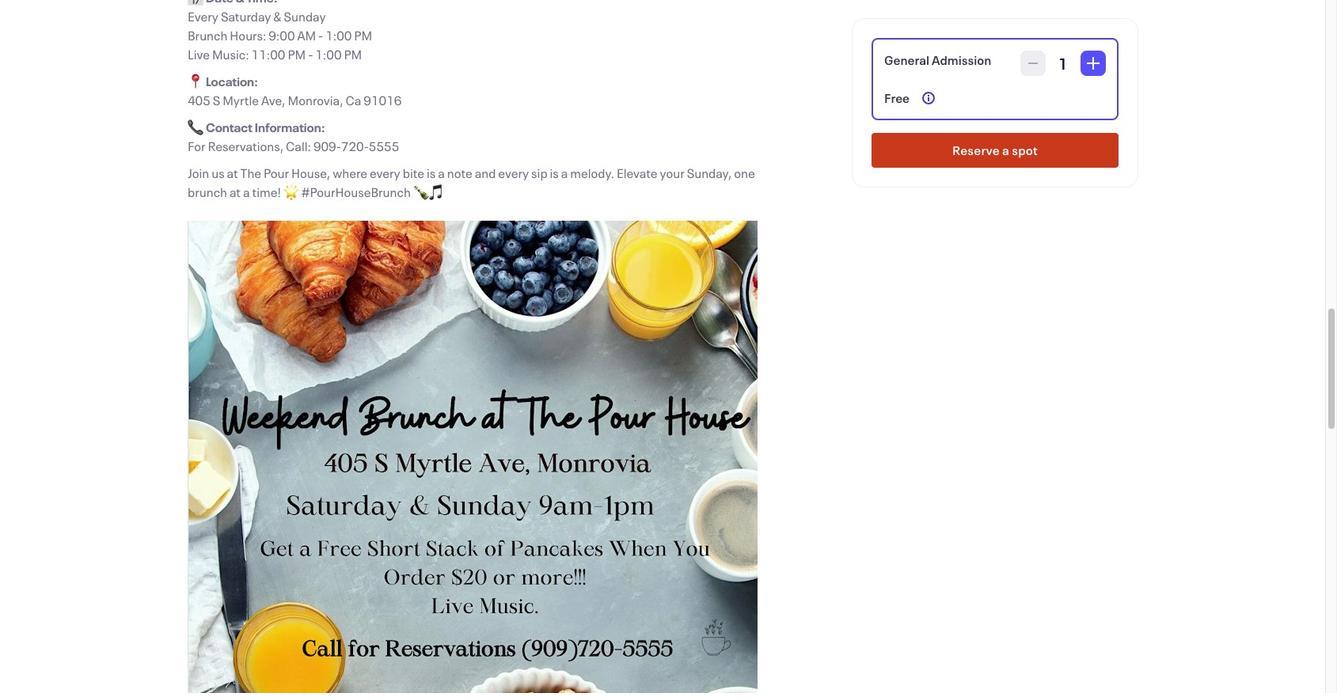 Task type: describe. For each thing, give the bounding box(es) containing it.
📞 contact information: for reservations, call: 909-720-5555
[[188, 119, 399, 154]]

and
[[475, 165, 496, 181]]

brunch
[[188, 27, 228, 44]]

myrtle
[[223, 92, 259, 108]]

your
[[660, 165, 685, 181]]

information:
[[255, 119, 325, 135]]

5555
[[369, 138, 399, 154]]

909-
[[314, 138, 341, 154]]

the
[[240, 165, 261, 181]]

live
[[188, 46, 210, 63]]

1 is from the left
[[427, 165, 436, 181]]

0 horizontal spatial a
[[243, 184, 250, 200]]

pour
[[264, 165, 289, 181]]

call:
[[286, 138, 311, 154]]

0 vertical spatial 1:00
[[326, 27, 352, 44]]

monrovia,
[[288, 92, 343, 108]]

one
[[734, 165, 755, 181]]

&
[[274, 8, 282, 25]]

join
[[188, 165, 209, 181]]

1 every from the left
[[370, 165, 401, 181]]

2 horizontal spatial a
[[561, 165, 568, 181]]

1 vertical spatial 1:00
[[315, 46, 342, 63]]

1 vertical spatial at
[[230, 184, 241, 200]]

📞
[[188, 119, 204, 135]]

1 horizontal spatial a
[[438, 165, 445, 181]]

1 horizontal spatial -
[[318, 27, 323, 44]]

📍
[[188, 73, 204, 89]]

saturday
[[221, 8, 271, 25]]

location:
[[206, 73, 258, 89]]



Task type: locate. For each thing, give the bounding box(es) containing it.
pm up ca
[[344, 46, 362, 63]]

reservations,
[[208, 138, 284, 154]]

s
[[213, 92, 220, 108]]

1 horizontal spatial every
[[498, 165, 529, 181]]

1:00 down am
[[315, 46, 342, 63]]

am
[[297, 27, 316, 44]]

every left sip
[[498, 165, 529, 181]]

at right the us
[[227, 165, 238, 181]]

0 horizontal spatial is
[[427, 165, 436, 181]]

1:00
[[326, 27, 352, 44], [315, 46, 342, 63]]

pm down am
[[288, 46, 306, 63]]

720-
[[341, 138, 369, 154]]

pm
[[354, 27, 372, 44], [288, 46, 306, 63], [344, 46, 362, 63]]

1 horizontal spatial is
[[550, 165, 559, 181]]

405
[[188, 92, 211, 108]]

📍 location: 405 s myrtle ave, monrovia, ca 91016
[[188, 73, 402, 108]]

melody.
[[570, 165, 615, 181]]

🌟
[[283, 184, 299, 200]]

a right sip
[[561, 165, 568, 181]]

house,
[[291, 165, 330, 181]]

1 vertical spatial -
[[308, 46, 313, 63]]

sip
[[531, 165, 548, 181]]

- right am
[[318, 27, 323, 44]]

a down the
[[243, 184, 250, 200]]

elevate
[[617, 165, 658, 181]]

contact
[[206, 119, 253, 135]]

#pourhousebrunch
[[302, 184, 411, 200]]

ave,
[[261, 92, 286, 108]]

1:00 right am
[[326, 27, 352, 44]]

ca
[[346, 92, 361, 108]]

is
[[427, 165, 436, 181], [550, 165, 559, 181]]

a left 'note' on the left of the page
[[438, 165, 445, 181]]

pm right am
[[354, 27, 372, 44]]

-
[[318, 27, 323, 44], [308, 46, 313, 63]]

- down am
[[308, 46, 313, 63]]

note
[[447, 165, 473, 181]]

for
[[188, 138, 206, 154]]

at
[[227, 165, 238, 181], [230, 184, 241, 200]]

91016
[[364, 92, 402, 108]]

sunday
[[284, 8, 326, 25]]

brunch
[[188, 184, 227, 200]]

is right bite
[[427, 165, 436, 181]]

0 vertical spatial at
[[227, 165, 238, 181]]

every
[[188, 8, 219, 25]]

9:00
[[269, 27, 295, 44]]

11:00
[[252, 46, 285, 63]]

time!
[[252, 184, 281, 200]]

sunday,
[[687, 165, 732, 181]]

at down the
[[230, 184, 241, 200]]

join us at the pour house, where every bite is a note and every sip is a melody. elevate your sunday, one brunch at a time! 🌟 #pourhousebrunch 🍾🎵
[[188, 165, 755, 200]]

hours:
[[230, 27, 266, 44]]

2 every from the left
[[498, 165, 529, 181]]

us
[[212, 165, 225, 181]]

a
[[438, 165, 445, 181], [561, 165, 568, 181], [243, 184, 250, 200]]

every down 5555
[[370, 165, 401, 181]]

0 horizontal spatial every
[[370, 165, 401, 181]]

🍾🎵
[[413, 184, 445, 200]]

every
[[370, 165, 401, 181], [498, 165, 529, 181]]

0 horizontal spatial -
[[308, 46, 313, 63]]

2 is from the left
[[550, 165, 559, 181]]

music:
[[212, 46, 249, 63]]

is right sip
[[550, 165, 559, 181]]

bite
[[403, 165, 425, 181]]

0 vertical spatial -
[[318, 27, 323, 44]]

where
[[333, 165, 367, 181]]

every saturday & sunday brunch hours: 9:00 am - 1:00 pm live music: 11:00 pm - 1:00 pm
[[188, 8, 372, 63]]



Task type: vqa. For each thing, say whether or not it's contained in the screenshot.
An
no



